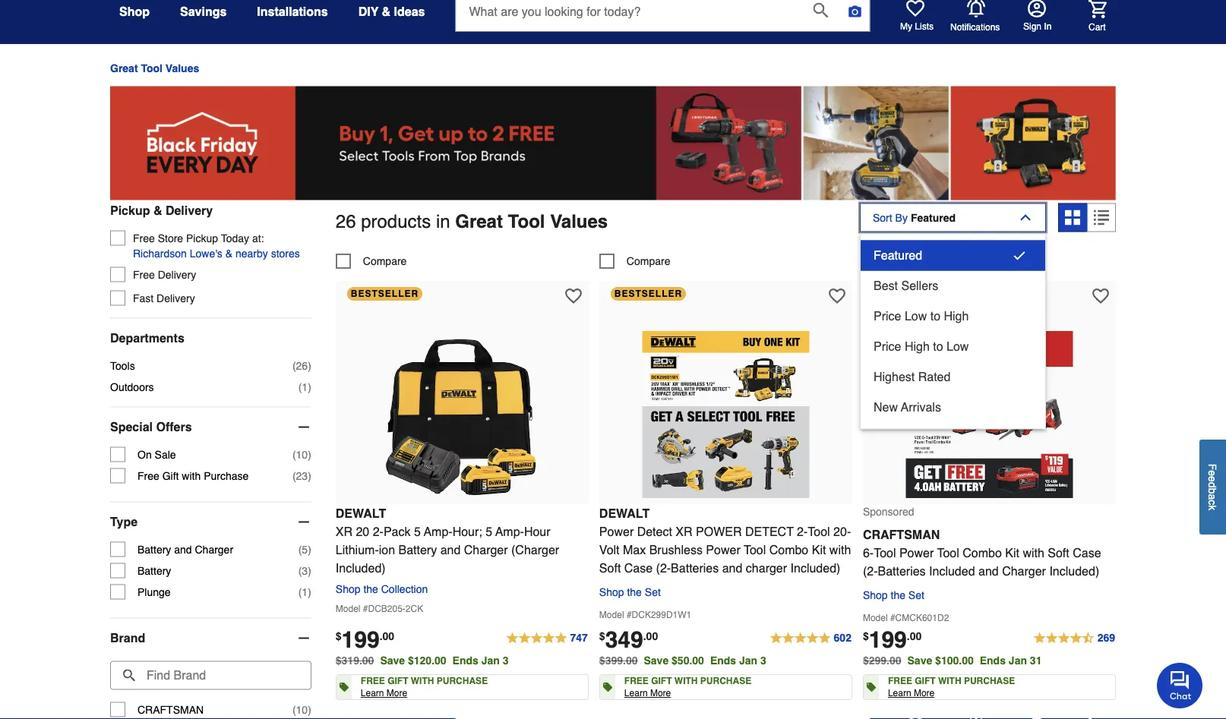 Task type: locate. For each thing, give the bounding box(es) containing it.
more down the $299.00 save $100.00 ends jan 31
[[914, 689, 935, 699]]

3 free gift with purchase learn more from the left
[[889, 677, 1016, 699]]

) for battery and charger
[[308, 544, 312, 556]]

2 compare from the left
[[627, 256, 671, 268]]

0 vertical spatial 26
[[336, 211, 356, 232]]

special offers
[[110, 420, 192, 434]]

dewalt
[[336, 507, 386, 521], [600, 507, 650, 521]]

at:
[[252, 232, 264, 244]]

shop the set link up model # dck299d1w1
[[600, 584, 661, 602]]

ends jan 3 element
[[453, 655, 515, 668], [711, 655, 773, 668]]

1 vertical spatial &
[[153, 204, 162, 218]]

199 for $299.00
[[869, 628, 907, 654]]

free gift with purchase
[[138, 470, 249, 482]]

1 vertical spatial to
[[934, 340, 944, 354]]

0 vertical spatial pickup
[[110, 204, 150, 218]]

camera image
[[848, 4, 863, 19]]

5 stars image containing 747
[[506, 630, 589, 648]]

shop the collection link
[[336, 584, 434, 596]]

1 vertical spatial minus image
[[296, 631, 312, 646]]

battery up plunge
[[138, 565, 171, 577]]

1 vertical spatial 1
[[302, 586, 308, 599]]

0 horizontal spatial batteries
[[671, 561, 719, 576]]

# up was price $299.00 element
[[891, 614, 896, 624]]

combo
[[770, 543, 809, 557], [963, 546, 1003, 560]]

minus image inside special offers button
[[296, 420, 312, 435]]

minus image for special offers
[[296, 420, 312, 435]]

1 xr from the left
[[336, 525, 353, 539]]

3 right '$50.00'
[[761, 655, 767, 668]]

2 minus image from the top
[[296, 631, 312, 646]]

20
[[356, 525, 370, 539]]

.00 down model # dck299d1w1
[[644, 631, 658, 643]]

5
[[414, 525, 421, 539], [486, 525, 493, 539], [302, 544, 308, 556]]

my lists link
[[901, 0, 934, 33]]

1 save from the left
[[380, 655, 405, 668]]

more down $319.00 save $120.00 ends jan 3
[[387, 689, 408, 699]]

1 $ 199 .00 from the left
[[336, 628, 395, 654]]

heart outline image
[[565, 288, 582, 305], [829, 288, 846, 305]]

0 horizontal spatial power
[[600, 525, 634, 539]]

Find Brand text field
[[110, 662, 312, 690]]

1 199 from the left
[[342, 628, 380, 654]]

1
[[302, 381, 308, 393], [302, 586, 308, 599]]

and inside dewalt xr 20 2-pack 5 amp-hour; 5 amp-hour lithium-ion battery and charger (charger included)
[[441, 543, 461, 557]]

pickup up 'richardson'
[[110, 204, 150, 218]]

lowe's home improvement lists image
[[907, 0, 925, 17]]

2 ) from the top
[[308, 381, 312, 393]]

# for soft
[[627, 610, 632, 621]]

$100.00
[[936, 655, 974, 668]]

was price $399.00 element
[[600, 652, 644, 668]]

602
[[834, 633, 852, 645]]

10 for on sale
[[296, 449, 308, 461]]

included) inside dewalt xr 20 2-pack 5 amp-hour; 5 amp-hour lithium-ion battery and charger (charger included)
[[336, 561, 386, 576]]

1 down the ( 3 )
[[302, 586, 308, 599]]

0 horizontal spatial craftsman
[[138, 704, 204, 716]]

( 10 ) for on sale
[[293, 449, 312, 461]]

1 1 from the top
[[302, 381, 308, 393]]

2 price from the top
[[874, 340, 902, 354]]

2 ends from the left
[[711, 655, 737, 668]]

learn more button
[[361, 688, 408, 700], [361, 688, 408, 700], [625, 688, 671, 700], [625, 688, 671, 700], [889, 688, 935, 700], [889, 688, 935, 700]]

1 vertical spatial ( 10 )
[[293, 704, 312, 716]]

charger down type button
[[195, 544, 233, 556]]

0 vertical spatial minus image
[[296, 420, 312, 435]]

1 minus image from the top
[[296, 420, 312, 435]]

high down best sellers button
[[944, 309, 970, 323]]

gift down $399.00 save $50.00 ends jan 3
[[652, 677, 672, 687]]

f e e d b a c k
[[1208, 464, 1220, 511]]

1 $ from the left
[[336, 631, 342, 643]]

0 horizontal spatial 3
[[302, 565, 308, 577]]

1 down ( 26 ) at the left of page
[[302, 381, 308, 393]]

( 1 ) down the ( 3 )
[[299, 586, 312, 599]]

dewalt inside dewalt power detect xr power detect 2-tool 20- volt max brushless power tool combo kit with soft case (2-batteries and charger included)
[[600, 507, 650, 521]]

craftsman 6-tool power tool combo kit with soft case (2-batteries included and charger included) image
[[906, 332, 1074, 499]]

batteries up model # cmck601d2
[[878, 564, 926, 579]]

included)
[[336, 561, 386, 576], [791, 561, 841, 576], [1050, 564, 1100, 579]]

price inside button
[[874, 309, 902, 323]]

1 horizontal spatial included)
[[791, 561, 841, 576]]

to inside button
[[931, 309, 941, 323]]

31
[[1031, 655, 1043, 668]]

3 .00 from the left
[[907, 631, 922, 643]]

$299.00
[[863, 655, 902, 668]]

included) down lithium-
[[336, 561, 386, 576]]

more for $120.00
[[387, 689, 408, 699]]

2- right detect
[[797, 525, 808, 539]]

) for plunge
[[308, 586, 312, 599]]

chat invite button image
[[1158, 663, 1204, 709]]

0 horizontal spatial shop the set
[[600, 587, 661, 599]]

5 stars image
[[506, 630, 589, 648], [770, 630, 853, 648]]

1 vertical spatial 26
[[296, 360, 308, 372]]

new lower price image
[[875, 287, 907, 318]]

price inside button
[[874, 340, 902, 354]]

installations
[[257, 4, 328, 18]]

compare inside 5013107409 element
[[891, 256, 935, 268]]

0 horizontal spatial free
[[361, 677, 385, 687]]

0 horizontal spatial actual price $199.00 element
[[336, 628, 395, 654]]

the up the model # dcb205-2ck
[[364, 584, 378, 596]]

free gift with purchase learn more down '$50.00'
[[625, 677, 752, 699]]

tag filled image
[[340, 683, 349, 693], [867, 683, 876, 693]]

0 horizontal spatial model
[[336, 604, 361, 615]]

1 horizontal spatial purchase
[[701, 677, 752, 687]]

diy
[[359, 4, 379, 18]]

with inside dewalt power detect xr power detect 2-tool 20- volt max brushless power tool combo kit with soft case (2-batteries and charger included)
[[830, 543, 852, 557]]

0 horizontal spatial #
[[363, 604, 368, 615]]

5 stars image containing 602
[[770, 630, 853, 648]]

battery down pack
[[399, 543, 437, 557]]

1 horizontal spatial 3
[[503, 655, 509, 668]]

amp- right pack
[[424, 525, 453, 539]]

2 horizontal spatial .00
[[907, 631, 922, 643]]

3 more from the left
[[914, 689, 935, 699]]

2 horizontal spatial $
[[863, 631, 869, 643]]

gift down $319.00 save $120.00 ends jan 3
[[388, 677, 409, 687]]

craftsman inside craftsman 6-tool power tool combo kit with soft case (2-batteries included and charger included)
[[863, 528, 941, 542]]

to for low
[[931, 309, 941, 323]]

with for $120.00
[[411, 677, 434, 687]]

products
[[361, 211, 431, 232]]

with
[[411, 677, 434, 687], [675, 677, 698, 687], [939, 677, 962, 687]]

1 10 from the top
[[296, 449, 308, 461]]

amp-
[[424, 525, 453, 539], [496, 525, 524, 539]]

0 horizontal spatial bestseller
[[351, 289, 419, 300]]

advertisement region
[[110, 86, 1117, 203]]

3 ends from the left
[[980, 655, 1006, 668]]

0 vertical spatial soft
[[1048, 546, 1070, 560]]

free up the fast
[[133, 269, 155, 281]]

( for craftsman
[[293, 704, 296, 716]]

combo down detect
[[770, 543, 809, 557]]

delivery down free delivery
[[157, 292, 195, 304]]

2 2- from the left
[[797, 525, 808, 539]]

low
[[905, 309, 928, 323], [947, 340, 970, 354]]

# for included)
[[363, 604, 368, 615]]

2 horizontal spatial compare
[[891, 256, 935, 268]]

power down power
[[706, 543, 741, 557]]

0 horizontal spatial pickup
[[110, 204, 150, 218]]

0 horizontal spatial (2-
[[656, 561, 671, 576]]

# down shop the collection
[[363, 604, 368, 615]]

0 horizontal spatial low
[[905, 309, 928, 323]]

1 horizontal spatial free gift with purchase learn more
[[625, 677, 752, 699]]

1 ends from the left
[[453, 655, 479, 668]]

747 button
[[506, 630, 589, 648]]

(charger
[[512, 543, 560, 557]]

sellers
[[902, 279, 939, 293]]

2 horizontal spatial the
[[891, 590, 906, 602]]

more for $100.00
[[914, 689, 935, 699]]

2 ( 10 ) from the top
[[293, 704, 312, 716]]

1 horizontal spatial 199
[[869, 628, 907, 654]]

2 save from the left
[[644, 655, 669, 668]]

$319.00 save $120.00 ends jan 3
[[336, 655, 509, 668]]

1 horizontal spatial shop the set
[[863, 590, 925, 602]]

1 horizontal spatial soft
[[1048, 546, 1070, 560]]

)
[[308, 360, 312, 372], [308, 381, 312, 393], [308, 449, 312, 461], [308, 470, 312, 482], [308, 544, 312, 556], [308, 565, 312, 577], [308, 586, 312, 599], [308, 704, 312, 716]]

2 purchase from the left
[[701, 677, 752, 687]]

values down the savings 'button'
[[166, 62, 199, 74]]

.00 inside '$ 349 .00'
[[644, 631, 658, 643]]

craftsman down find brand text box
[[138, 704, 204, 716]]

2 $ 199 .00 from the left
[[863, 628, 922, 654]]

minus image up ( 23 )
[[296, 420, 312, 435]]

2 199 from the left
[[869, 628, 907, 654]]

save
[[380, 655, 405, 668], [644, 655, 669, 668], [908, 655, 933, 668]]

1000218533 element
[[336, 254, 407, 269]]

$299.00 save $100.00 ends jan 31
[[863, 655, 1043, 668]]

2 $ from the left
[[600, 631, 606, 643]]

ends right $120.00
[[453, 655, 479, 668]]

tag filled image
[[603, 683, 613, 693]]

to inside button
[[934, 340, 944, 354]]

3 jan from the left
[[1009, 655, 1028, 668]]

5 right the hour;
[[486, 525, 493, 539]]

2 vertical spatial &
[[226, 247, 233, 259]]

1 horizontal spatial 26
[[336, 211, 356, 232]]

# up '$ 349 .00'
[[627, 610, 632, 621]]

8 ) from the top
[[308, 704, 312, 716]]

actual price $199.00 element up the $299.00
[[863, 628, 922, 654]]

4 ) from the top
[[308, 470, 312, 482]]

0 horizontal spatial soft
[[600, 561, 621, 576]]

shop up great tool values link
[[119, 4, 150, 18]]

0 horizontal spatial 199
[[342, 628, 380, 654]]

compare inside 1002097720 element
[[627, 256, 671, 268]]

jan
[[482, 655, 500, 668], [740, 655, 758, 668], [1009, 655, 1028, 668]]

price up highest
[[874, 340, 902, 354]]

3 purchase from the left
[[965, 677, 1016, 687]]

3 gift from the left
[[915, 677, 936, 687]]

charger
[[746, 561, 788, 576]]

2 ( 1 ) from the top
[[299, 586, 312, 599]]

battery for battery
[[138, 565, 171, 577]]

free down was price $299.00 element
[[889, 677, 913, 687]]

free for $299.00
[[889, 677, 913, 687]]

1 horizontal spatial dewalt
[[600, 507, 650, 521]]

values
[[166, 62, 199, 74], [550, 211, 608, 232]]

was price $319.00 element
[[336, 652, 380, 668]]

model up was price $299.00 element
[[863, 614, 888, 624]]

0 horizontal spatial combo
[[770, 543, 809, 557]]

$ 199 .00 up '$319.00'
[[336, 628, 395, 654]]

1 horizontal spatial amp-
[[496, 525, 524, 539]]

1 horizontal spatial bestseller
[[615, 289, 683, 300]]

5 stars image for 349
[[770, 630, 853, 648]]

battery down type
[[138, 544, 171, 556]]

1 .00 from the left
[[380, 631, 395, 643]]

) for free gift with purchase
[[308, 470, 312, 482]]

2 tag filled image from the left
[[867, 683, 876, 693]]

great down shop button
[[110, 62, 138, 74]]

1 learn from the left
[[361, 689, 384, 699]]

1 dewalt from the left
[[336, 507, 386, 521]]

199
[[342, 628, 380, 654], [869, 628, 907, 654]]

2 free from the left
[[625, 677, 649, 687]]

2 jan from the left
[[740, 655, 758, 668]]

2 horizontal spatial charger
[[1003, 564, 1047, 579]]

26
[[336, 211, 356, 232], [296, 360, 308, 372]]

shop the set link up model # cmck601d2
[[863, 587, 925, 605]]

3 learn from the left
[[889, 689, 912, 699]]

2 .00 from the left
[[644, 631, 658, 643]]

free up 'richardson'
[[133, 232, 155, 244]]

more down $399.00 save $50.00 ends jan 3
[[651, 689, 671, 699]]

f
[[1208, 464, 1220, 471]]

craftsman
[[863, 528, 941, 542], [138, 704, 204, 716]]

1 horizontal spatial high
[[944, 309, 970, 323]]

learn down '$319.00'
[[361, 689, 384, 699]]

269
[[1098, 633, 1116, 645]]

$ 199 .00
[[336, 628, 395, 654], [863, 628, 922, 654]]

included) up '4.5 stars' image
[[1050, 564, 1100, 579]]

c
[[1208, 500, 1220, 506]]

minus image for brand
[[296, 631, 312, 646]]

free down was price $399.00 element
[[625, 677, 649, 687]]

2 horizontal spatial save
[[908, 655, 933, 668]]

$120.00
[[408, 655, 447, 668]]

2 with from the left
[[675, 677, 698, 687]]

great right in at the top left
[[456, 211, 503, 232]]

& right diy
[[382, 4, 391, 18]]

2 1 from the top
[[302, 586, 308, 599]]

free gift with purchase learn more for $100.00
[[889, 677, 1016, 699]]

richardson
[[133, 247, 187, 259]]

high
[[944, 309, 970, 323], [905, 340, 930, 354]]

( 1 ) down ( 26 ) at the left of page
[[299, 381, 312, 393]]

ends jan 3 element for 349
[[711, 655, 773, 668]]

xr inside dewalt xr 20 2-pack 5 amp-hour; 5 amp-hour lithium-ion battery and charger (charger included)
[[336, 525, 353, 539]]

$ inside '$ 349 .00'
[[600, 631, 606, 643]]

6 ) from the top
[[308, 565, 312, 577]]

batteries
[[671, 561, 719, 576], [878, 564, 926, 579]]

purchase down savings save $120.00 'element'
[[437, 677, 488, 687]]

ends jan 3 element right $120.00
[[453, 655, 515, 668]]

1 horizontal spatial craftsman
[[863, 528, 941, 542]]

shop up model # cmck601d2
[[863, 590, 888, 602]]

1 horizontal spatial model
[[600, 610, 625, 621]]

price
[[874, 309, 902, 323], [874, 340, 902, 354]]

1 horizontal spatial learn
[[625, 689, 648, 699]]

1 compare from the left
[[363, 256, 407, 268]]

battery for battery and charger
[[138, 544, 171, 556]]

model # cmck601d2
[[863, 614, 950, 624]]

battery inside dewalt xr 20 2-pack 5 amp-hour; 5 amp-hour lithium-ion battery and charger (charger included)
[[399, 543, 437, 557]]

1 horizontal spatial xr
[[676, 525, 693, 539]]

xr
[[336, 525, 353, 539], [676, 525, 693, 539]]

199 up the $299.00
[[869, 628, 907, 654]]

$ 349 .00
[[600, 628, 658, 654]]

ends right the $100.00
[[980, 655, 1006, 668]]

0 horizontal spatial jan
[[482, 655, 500, 668]]

1 purchase from the left
[[437, 677, 488, 687]]

battery
[[399, 543, 437, 557], [138, 544, 171, 556], [138, 565, 171, 577]]

learn
[[361, 689, 384, 699], [625, 689, 648, 699], [889, 689, 912, 699]]

shop the set up model # dck299d1w1
[[600, 587, 661, 599]]

2 amp- from the left
[[496, 525, 524, 539]]

purchase for save $120.00
[[437, 677, 488, 687]]

low down price low to high button on the top of page
[[947, 340, 970, 354]]

kit inside dewalt power detect xr power detect 2-tool 20- volt max brushless power tool combo kit with soft case (2-batteries and charger included)
[[812, 543, 827, 557]]

( for battery
[[299, 565, 302, 577]]

5 ) from the top
[[308, 544, 312, 556]]

was price $299.00 element
[[863, 652, 908, 668]]

with down '$50.00'
[[675, 677, 698, 687]]

) for tools
[[308, 360, 312, 372]]

price down the best
[[874, 309, 902, 323]]

3 for 349
[[761, 655, 767, 668]]

included) down 20-
[[791, 561, 841, 576]]

0 horizontal spatial with
[[411, 677, 434, 687]]

0 horizontal spatial xr
[[336, 525, 353, 539]]

tag filled image for $319.00 save $120.00 ends jan 3
[[340, 683, 349, 693]]

2 10 from the top
[[296, 704, 308, 716]]

1 jan from the left
[[482, 655, 500, 668]]

) for battery
[[308, 565, 312, 577]]

0 horizontal spatial dewalt
[[336, 507, 386, 521]]

(
[[293, 360, 296, 372], [299, 381, 302, 393], [293, 449, 296, 461], [293, 470, 296, 482], [299, 544, 302, 556], [299, 565, 302, 577], [299, 586, 302, 599], [293, 704, 296, 716]]

actual price $199.00 element up '$319.00'
[[336, 628, 395, 654]]

actual price $199.00 element
[[336, 628, 395, 654], [863, 628, 922, 654]]

1 ends jan 3 element from the left
[[453, 655, 515, 668]]

and right the included
[[979, 564, 999, 579]]

0 horizontal spatial 5 stars image
[[506, 630, 589, 648]]

minus image down the ( 3 )
[[296, 631, 312, 646]]

3 $ from the left
[[863, 631, 869, 643]]

shop the set
[[600, 587, 661, 599], [863, 590, 925, 602]]

outdoors
[[110, 381, 154, 393]]

dewalt up "20"
[[336, 507, 386, 521]]

xr left "20"
[[336, 525, 353, 539]]

with
[[182, 470, 201, 482], [830, 543, 852, 557], [1023, 546, 1045, 560]]

0 horizontal spatial case
[[625, 561, 653, 576]]

1 horizontal spatial $
[[600, 631, 606, 643]]

0 horizontal spatial ends
[[453, 655, 479, 668]]

.00 for save $100.00
[[907, 631, 922, 643]]

) for outdoors
[[308, 381, 312, 393]]

power up volt
[[600, 525, 634, 539]]

1 horizontal spatial kit
[[1006, 546, 1020, 560]]

1 2- from the left
[[373, 525, 384, 539]]

dewalt for xr
[[336, 507, 386, 521]]

learn right tag filled icon
[[625, 689, 648, 699]]

2- inside dewalt power detect xr power detect 2-tool 20- volt max brushless power tool combo kit with soft case (2-batteries and charger included)
[[797, 525, 808, 539]]

minus image inside brand button
[[296, 631, 312, 646]]

( 5 )
[[299, 544, 312, 556]]

0 vertical spatial values
[[166, 62, 199, 74]]

0 horizontal spatial ends jan 3 element
[[453, 655, 515, 668]]

1 e from the top
[[1208, 471, 1220, 477]]

low inside button
[[905, 309, 928, 323]]

minus image
[[296, 420, 312, 435], [296, 631, 312, 646]]

3 compare from the left
[[891, 256, 935, 268]]

search image
[[814, 2, 829, 18]]

with down the $299.00 save $100.00 ends jan 31
[[939, 677, 962, 687]]

0 horizontal spatial save
[[380, 655, 405, 668]]

( 10 )
[[293, 449, 312, 461], [293, 704, 312, 716]]

savings save $50.00 element
[[644, 655, 773, 668]]

1 tag filled image from the left
[[340, 683, 349, 693]]

1 horizontal spatial ends
[[711, 655, 737, 668]]

1 more from the left
[[387, 689, 408, 699]]

lists
[[915, 21, 934, 32]]

included) inside dewalt power detect xr power detect 2-tool 20- volt max brushless power tool combo kit with soft case (2-batteries and charger included)
[[791, 561, 841, 576]]

the for soft
[[627, 587, 642, 599]]

save for save $100.00
[[908, 655, 933, 668]]

0 horizontal spatial kit
[[812, 543, 827, 557]]

learn down the $299.00
[[889, 689, 912, 699]]

3 save from the left
[[908, 655, 933, 668]]

2 xr from the left
[[676, 525, 693, 539]]

5 right pack
[[414, 525, 421, 539]]

high inside button
[[905, 340, 930, 354]]

0 horizontal spatial values
[[166, 62, 199, 74]]

learn for $319.00
[[361, 689, 384, 699]]

special
[[110, 420, 153, 434]]

ends jan 3 element right '$50.00'
[[711, 655, 773, 668]]

2- right "20"
[[373, 525, 384, 539]]

1 vertical spatial case
[[625, 561, 653, 576]]

2 5 stars image from the left
[[770, 630, 853, 648]]

1 ) from the top
[[308, 360, 312, 372]]

( for battery and charger
[[299, 544, 302, 556]]

save for save $120.00
[[380, 655, 405, 668]]

1 horizontal spatial gift
[[652, 677, 672, 687]]

1 actual price $199.00 element from the left
[[336, 628, 395, 654]]

1 horizontal spatial 2-
[[797, 525, 808, 539]]

shop
[[119, 4, 150, 18], [336, 584, 361, 596], [600, 587, 625, 599], [863, 590, 888, 602]]

xr up brushless
[[676, 525, 693, 539]]

2 more from the left
[[651, 689, 671, 699]]

0 vertical spatial ( 10 )
[[293, 449, 312, 461]]

shop button
[[119, 0, 150, 25]]

case inside craftsman 6-tool power tool combo kit with soft case (2-batteries included and charger included)
[[1074, 546, 1102, 560]]

gift down the $299.00 save $100.00 ends jan 31
[[915, 677, 936, 687]]

power up the included
[[900, 546, 934, 560]]

3 with from the left
[[939, 677, 962, 687]]

7 ) from the top
[[308, 586, 312, 599]]

3
[[302, 565, 308, 577], [503, 655, 509, 668], [761, 655, 767, 668]]

3 ) from the top
[[308, 449, 312, 461]]

1 horizontal spatial heart outline image
[[829, 288, 846, 305]]

bestseller
[[351, 289, 419, 300], [615, 289, 683, 300]]

tag filled image down the $299.00
[[867, 683, 876, 693]]

amp- up (charger at the bottom of page
[[496, 525, 524, 539]]

dewalt inside dewalt xr 20 2-pack 5 amp-hour; 5 amp-hour lithium-ion battery and charger (charger included)
[[336, 507, 386, 521]]

free gift with purchase learn more down the $299.00 save $100.00 ends jan 31
[[889, 677, 1016, 699]]

in
[[1045, 21, 1052, 32]]

1 ( 10 ) from the top
[[293, 449, 312, 461]]

power inside craftsman 6-tool power tool combo kit with soft case (2-batteries included and charger included)
[[900, 546, 934, 560]]

3 free from the left
[[889, 677, 913, 687]]

2 free gift with purchase learn more from the left
[[625, 677, 752, 699]]

jan left 31
[[1009, 655, 1028, 668]]

free for free store pickup today at:
[[133, 232, 155, 244]]

2 horizontal spatial more
[[914, 689, 935, 699]]

1 ( 1 ) from the top
[[299, 381, 312, 393]]

1 5 stars image from the left
[[506, 630, 589, 648]]

highest rated button
[[861, 362, 1046, 393]]

0 horizontal spatial 2-
[[373, 525, 384, 539]]

free for $399.00
[[625, 677, 649, 687]]

savings button
[[180, 0, 227, 25]]

1 horizontal spatial (2-
[[863, 564, 878, 579]]

0 horizontal spatial gift
[[388, 677, 409, 687]]

( 1 ) for outdoors
[[299, 381, 312, 393]]

1 horizontal spatial 5
[[414, 525, 421, 539]]

compare inside 1000218533 element
[[363, 256, 407, 268]]

None search field
[[456, 0, 871, 46]]

free down "on"
[[138, 470, 159, 482]]

new arrivals button
[[861, 393, 1046, 423]]

combo inside dewalt power detect xr power detect 2-tool 20- volt max brushless power tool combo kit with soft case (2-batteries and charger included)
[[770, 543, 809, 557]]

2 actual price $199.00 element from the left
[[863, 628, 922, 654]]

0 vertical spatial price
[[874, 309, 902, 323]]

with for $50.00
[[675, 677, 698, 687]]

checkmark image
[[1013, 248, 1028, 263]]

6-
[[863, 546, 874, 560]]

1 horizontal spatial ends jan 3 element
[[711, 655, 773, 668]]

low down "sellers"
[[905, 309, 928, 323]]

3 down '747' button
[[503, 655, 509, 668]]

2 ends jan 3 element from the left
[[711, 655, 773, 668]]

jan for $399.00 save $50.00 ends jan 3
[[740, 655, 758, 668]]

1 vertical spatial high
[[905, 340, 930, 354]]

tag filled image down '$319.00'
[[340, 683, 349, 693]]

&
[[382, 4, 391, 18], [153, 204, 162, 218], [226, 247, 233, 259]]

dewalt xr 20 2-pack 5 amp-hour; 5 amp-hour lithium-ion battery and charger (charger included) image
[[379, 332, 546, 499]]

delivery up fast delivery
[[158, 269, 196, 281]]

2 horizontal spatial purchase
[[965, 677, 1016, 687]]

to up rated
[[934, 340, 944, 354]]

free gift with purchase learn more for $120.00
[[361, 677, 488, 699]]

1 vertical spatial ( 1 )
[[299, 586, 312, 599]]

1 free from the left
[[361, 677, 385, 687]]

xr inside dewalt power detect xr power detect 2-tool 20- volt max brushless power tool combo kit with soft case (2-batteries and charger included)
[[676, 525, 693, 539]]

set
[[645, 587, 661, 599], [909, 590, 925, 602]]

shop the set for the shop the set link to the left
[[600, 587, 661, 599]]

price low to high button
[[861, 301, 1046, 332]]

1 heart outline image from the left
[[565, 288, 582, 305]]

fast
[[133, 292, 154, 304]]

set up model # dck299d1w1
[[645, 587, 661, 599]]

2 gift from the left
[[652, 677, 672, 687]]

dcb205-
[[368, 604, 406, 615]]

dck299d1w1
[[632, 610, 692, 621]]

1 with from the left
[[411, 677, 434, 687]]

and inside dewalt power detect xr power detect 2-tool 20- volt max brushless power tool combo kit with soft case (2-batteries and charger included)
[[723, 561, 743, 576]]

and left charger
[[723, 561, 743, 576]]

20-
[[834, 525, 852, 539]]

delivery up free store pickup today at:
[[166, 204, 213, 218]]

$ up '$319.00'
[[336, 631, 342, 643]]

dewalt for power
[[600, 507, 650, 521]]

1 horizontal spatial $ 199 .00
[[863, 628, 922, 654]]

(2- down brushless
[[656, 561, 671, 576]]

2 vertical spatial free
[[138, 470, 159, 482]]

best sellers
[[874, 279, 939, 293]]

1 horizontal spatial save
[[644, 655, 669, 668]]

1 gift from the left
[[388, 677, 409, 687]]

batteries inside dewalt power detect xr power detect 2-tool 20- volt max brushless power tool combo kit with soft case (2-batteries and charger included)
[[671, 561, 719, 576]]

1 price from the top
[[874, 309, 902, 323]]

to up price high to low
[[931, 309, 941, 323]]

0 horizontal spatial high
[[905, 340, 930, 354]]

2 horizontal spatial with
[[939, 677, 962, 687]]

2 dewalt from the left
[[600, 507, 650, 521]]

delivery for fast delivery
[[157, 292, 195, 304]]

1 horizontal spatial shop the set link
[[863, 587, 925, 605]]

1 horizontal spatial with
[[830, 543, 852, 557]]

1 vertical spatial delivery
[[158, 269, 196, 281]]

type button
[[110, 503, 312, 542]]

0 vertical spatial craftsman
[[863, 528, 941, 542]]

2 learn from the left
[[625, 689, 648, 699]]

0 horizontal spatial compare
[[363, 256, 407, 268]]

( 1 ) for plunge
[[299, 586, 312, 599]]

set up cmck601d2
[[909, 590, 925, 602]]

dewalt up detect
[[600, 507, 650, 521]]

5 up the ( 3 )
[[302, 544, 308, 556]]

list view image
[[1095, 210, 1110, 225]]

1 free gift with purchase learn more from the left
[[361, 677, 488, 699]]

ends for $120.00
[[453, 655, 479, 668]]

0 horizontal spatial more
[[387, 689, 408, 699]]

tag filled image for $299.00 save $100.00 ends jan 31
[[867, 683, 876, 693]]

1 horizontal spatial actual price $199.00 element
[[863, 628, 922, 654]]

store
[[158, 232, 183, 244]]

.00
[[380, 631, 395, 643], [644, 631, 658, 643], [907, 631, 922, 643]]

bestseller down 1000218533 element
[[351, 289, 419, 300]]

jan right '$50.00'
[[740, 655, 758, 668]]

0 horizontal spatial $ 199 .00
[[336, 628, 395, 654]]

2- inside dewalt xr 20 2-pack 5 amp-hour; 5 amp-hour lithium-ion battery and charger (charger included)
[[373, 525, 384, 539]]

1 vertical spatial craftsman
[[138, 704, 204, 716]]

combo up the included
[[963, 546, 1003, 560]]

1 horizontal spatial case
[[1074, 546, 1102, 560]]

ends right '$50.00'
[[711, 655, 737, 668]]

1 horizontal spatial &
[[226, 247, 233, 259]]



Task type: describe. For each thing, give the bounding box(es) containing it.
jan for $299.00 save $100.00 ends jan 31
[[1009, 655, 1028, 668]]

diy & ideas button
[[359, 0, 425, 25]]

(2- inside dewalt power detect xr power detect 2-tool 20- volt max brushless power tool combo kit with soft case (2-batteries and charger included)
[[656, 561, 671, 576]]

notifications
[[951, 21, 1001, 32]]

combo inside craftsman 6-tool power tool combo kit with soft case (2-batteries included and charger included)
[[963, 546, 1003, 560]]

1 amp- from the left
[[424, 525, 453, 539]]

0 horizontal spatial set
[[645, 587, 661, 599]]

2 horizontal spatial 5
[[486, 525, 493, 539]]

gift for $100.00
[[915, 677, 936, 687]]

2 horizontal spatial #
[[891, 614, 896, 624]]

0 horizontal spatial shop the set link
[[600, 584, 661, 602]]

soft inside dewalt power detect xr power detect 2-tool 20- volt max brushless power tool combo kit with soft case (2-batteries and charger included)
[[600, 561, 621, 576]]

more for $50.00
[[651, 689, 671, 699]]

ends for $100.00
[[980, 655, 1006, 668]]

batteries inside craftsman 6-tool power tool combo kit with soft case (2-batteries included and charger included)
[[878, 564, 926, 579]]

purchase
[[204, 470, 249, 482]]

great tool values
[[110, 62, 199, 74]]

free delivery
[[133, 269, 196, 281]]

case inside dewalt power detect xr power detect 2-tool 20- volt max brushless power tool combo kit with soft case (2-batteries and charger included)
[[625, 561, 653, 576]]

$ 199 .00 for $299.00
[[863, 628, 922, 654]]

sign in button
[[1024, 0, 1052, 33]]

craftsman for craftsman 6-tool power tool combo kit with soft case (2-batteries included and charger included)
[[863, 528, 941, 542]]

compare for 1000218533 element
[[363, 256, 407, 268]]

new
[[874, 400, 899, 415]]

richardson lowe's & nearby stores button
[[133, 246, 300, 261]]

ends for $50.00
[[711, 655, 737, 668]]

( for free gift with purchase
[[293, 470, 296, 482]]

model # dck299d1w1
[[600, 610, 692, 621]]

1 for outdoors
[[302, 381, 308, 393]]

model for included)
[[336, 604, 361, 615]]

new arrivals
[[874, 400, 942, 415]]

& for pickup
[[153, 204, 162, 218]]

349
[[606, 628, 644, 654]]

747
[[571, 633, 588, 645]]

volt
[[600, 543, 620, 557]]

sale
[[155, 449, 176, 461]]

featured button
[[861, 240, 1046, 271]]

( for on sale
[[293, 449, 296, 461]]

stores
[[271, 247, 300, 259]]

( for tools
[[293, 360, 296, 372]]

with for $100.00
[[939, 677, 962, 687]]

craftsman 6-tool power tool combo kit with soft case (2-batteries included and charger included)
[[863, 528, 1102, 579]]

compare for 5013107409 element
[[891, 256, 935, 268]]

$ for $319.00 save $120.00 ends jan 3
[[336, 631, 342, 643]]

with inside craftsman 6-tool power tool combo kit with soft case (2-batteries included and charger included)
[[1023, 546, 1045, 560]]

1002097720 element
[[600, 254, 671, 269]]

.00 for save $120.00
[[380, 631, 395, 643]]

my lists
[[901, 21, 934, 32]]

( for outdoors
[[299, 381, 302, 393]]

cart
[[1089, 22, 1107, 32]]

heart outline image
[[1093, 288, 1110, 305]]

cart button
[[1068, 0, 1108, 33]]

the for included)
[[364, 584, 378, 596]]

charger inside dewalt xr 20 2-pack 5 amp-hour; 5 amp-hour lithium-ion battery and charger (charger included)
[[464, 543, 508, 557]]

5013107409 element
[[863, 254, 935, 269]]

3 for 199
[[503, 655, 509, 668]]

dewalt power detect xr power detect 2-tool 20-volt max brushless power tool combo kit with soft case (2-batteries and charger included) image
[[643, 332, 810, 499]]

lithium-
[[336, 543, 379, 557]]

brushless
[[650, 543, 703, 557]]

free store pickup today at:
[[133, 232, 264, 244]]

dewalt power detect xr power detect 2-tool 20- volt max brushless power tool combo kit with soft case (2-batteries and charger included)
[[600, 507, 852, 576]]

f e e d b a c k button
[[1200, 440, 1227, 535]]

charger inside craftsman 6-tool power tool combo kit with soft case (2-batteries included and charger included)
[[1003, 564, 1047, 579]]

detect
[[638, 525, 673, 539]]

free gift with purchase learn more for $50.00
[[625, 677, 752, 699]]

shop up model # dck299d1w1
[[600, 587, 625, 599]]

$ for $299.00 save $100.00 ends jan 31
[[863, 631, 869, 643]]

price for price low to high
[[874, 309, 902, 323]]

actual price $199.00 element for $299.00
[[863, 628, 922, 654]]

delivery for free delivery
[[158, 269, 196, 281]]

brand
[[110, 632, 145, 646]]

$319.00
[[336, 655, 374, 668]]

save for save $50.00
[[644, 655, 669, 668]]

( for plunge
[[299, 586, 302, 599]]

shop the collection
[[336, 584, 428, 596]]

2 e from the top
[[1208, 477, 1220, 482]]

fast delivery
[[133, 292, 195, 304]]

high inside button
[[944, 309, 970, 323]]

( 26 )
[[293, 360, 312, 372]]

best
[[874, 279, 899, 293]]

26 products in great tool values
[[336, 211, 608, 232]]

free for free delivery
[[133, 269, 155, 281]]

arrivals
[[902, 400, 942, 415]]

ends jan 3 element for 199
[[453, 655, 515, 668]]

purchase for save $100.00
[[965, 677, 1016, 687]]

) for on sale
[[308, 449, 312, 461]]

1 horizontal spatial set
[[909, 590, 925, 602]]

Search Query text field
[[456, 0, 802, 31]]

$399.00
[[600, 655, 638, 668]]

1 for plunge
[[302, 586, 308, 599]]

nearby
[[236, 247, 268, 259]]

1 vertical spatial great
[[456, 211, 503, 232]]

purchase for save $50.00
[[701, 677, 752, 687]]

best sellers button
[[861, 271, 1046, 301]]

price low to high
[[874, 309, 970, 323]]

0 horizontal spatial great
[[110, 62, 138, 74]]

and inside craftsman 6-tool power tool combo kit with soft case (2-batteries included and charger included)
[[979, 564, 999, 579]]

price high to low
[[874, 340, 970, 354]]

minus image
[[296, 515, 312, 530]]

gift
[[162, 470, 179, 482]]

(2- inside craftsman 6-tool power tool combo kit with soft case (2-batteries included and charger included)
[[863, 564, 878, 579]]

compare for 1002097720 element
[[627, 256, 671, 268]]

actual price $199.00 element for $319.00
[[336, 628, 395, 654]]

dewalt xr 20 2-pack 5 amp-hour; 5 amp-hour lithium-ion battery and charger (charger included)
[[336, 507, 560, 576]]

shop the set for the right the shop the set link
[[863, 590, 925, 602]]

savings
[[180, 4, 227, 18]]

tools
[[110, 360, 135, 372]]

power
[[696, 525, 742, 539]]

199 for $319.00
[[342, 628, 380, 654]]

price for price high to low
[[874, 340, 902, 354]]

ends jan 31 element
[[980, 655, 1049, 668]]

savings save $100.00 element
[[908, 655, 1049, 668]]

learn for $299.00
[[889, 689, 912, 699]]

sign
[[1024, 21, 1042, 32]]

2 heart outline image from the left
[[829, 288, 846, 305]]

soft inside craftsman 6-tool power tool combo kit with soft case (2-batteries included and charger included)
[[1048, 546, 1070, 560]]

4.5 stars image
[[1034, 630, 1117, 648]]

0 vertical spatial delivery
[[166, 204, 213, 218]]

brand button
[[110, 619, 312, 659]]

1 horizontal spatial values
[[550, 211, 608, 232]]

kit inside craftsman 6-tool power tool combo kit with soft case (2-batteries included and charger included)
[[1006, 546, 1020, 560]]

0 horizontal spatial 5
[[302, 544, 308, 556]]

included) inside craftsman 6-tool power tool combo kit with soft case (2-batteries included and charger included)
[[1050, 564, 1100, 579]]

1 horizontal spatial power
[[706, 543, 741, 557]]

ideas
[[394, 4, 425, 18]]

2 horizontal spatial model
[[863, 614, 888, 624]]

269 button
[[1034, 630, 1117, 648]]

1 bestseller from the left
[[351, 289, 419, 300]]

pack
[[384, 525, 411, 539]]

2ck
[[406, 604, 424, 615]]

battery and charger
[[138, 544, 233, 556]]

gift for $120.00
[[388, 677, 409, 687]]

craftsman for craftsman
[[138, 704, 204, 716]]

hour
[[524, 525, 551, 539]]

pickup & delivery
[[110, 204, 213, 218]]

featured
[[874, 248, 923, 263]]

sponsored
[[863, 506, 915, 519]]

ion
[[379, 543, 395, 557]]

0 horizontal spatial charger
[[195, 544, 233, 556]]

) for craftsman
[[308, 704, 312, 716]]

23
[[296, 470, 308, 482]]

lowe's home improvement notification center image
[[968, 0, 986, 18]]

to for high
[[934, 340, 944, 354]]

sign in
[[1024, 21, 1052, 32]]

free for free gift with purchase
[[138, 470, 159, 482]]

and down type button
[[174, 544, 192, 556]]

& for diy
[[382, 4, 391, 18]]

today
[[221, 232, 249, 244]]

model for soft
[[600, 610, 625, 621]]

detect
[[746, 525, 794, 539]]

602 button
[[770, 630, 853, 648]]

type
[[110, 515, 138, 529]]

great tool values link
[[110, 62, 199, 74]]

lowe's
[[190, 247, 223, 259]]

( 10 ) for craftsman
[[293, 704, 312, 716]]

.00 for save $50.00
[[644, 631, 658, 643]]

on
[[138, 449, 152, 461]]

highest
[[874, 370, 915, 384]]

low inside button
[[947, 340, 970, 354]]

1 horizontal spatial pickup
[[186, 232, 218, 244]]

a
[[1208, 494, 1220, 500]]

$399.00 save $50.00 ends jan 3
[[600, 655, 767, 668]]

shop up the model # dcb205-2ck
[[336, 584, 361, 596]]

0 horizontal spatial with
[[182, 470, 201, 482]]

lowe's home improvement account image
[[1029, 0, 1047, 17]]

my
[[901, 21, 913, 32]]

richardson lowe's & nearby stores
[[133, 247, 300, 259]]

lowe's home improvement cart image
[[1089, 0, 1108, 18]]

gift for $50.00
[[652, 677, 672, 687]]

savings save $120.00 element
[[380, 655, 515, 668]]

2 bestseller from the left
[[615, 289, 683, 300]]

special offers button
[[110, 408, 312, 447]]

rated
[[919, 370, 951, 384]]

$ for $399.00 save $50.00 ends jan 3
[[600, 631, 606, 643]]

free for $319.00
[[361, 677, 385, 687]]

grid view image
[[1066, 210, 1081, 225]]

jan for $319.00 save $120.00 ends jan 3
[[482, 655, 500, 668]]

actual price $349.00 element
[[600, 628, 658, 654]]

departments element
[[110, 331, 312, 346]]

5 stars image for 199
[[506, 630, 589, 648]]

$50.00
[[672, 655, 705, 668]]

$ 199 .00 for $319.00
[[336, 628, 395, 654]]

learn for $399.00
[[625, 689, 648, 699]]

10 for craftsman
[[296, 704, 308, 716]]



Task type: vqa. For each thing, say whether or not it's contained in the screenshot.


